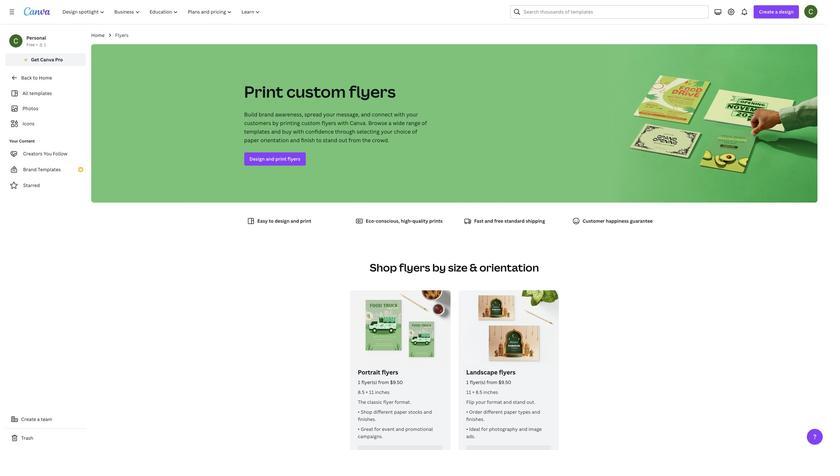 Task type: locate. For each thing, give the bounding box(es) containing it.
from inside landscape flyers 1 flyer(s) from $9.50
[[487, 380, 497, 386]]

0 horizontal spatial 1
[[44, 42, 46, 48]]

0 horizontal spatial create
[[21, 417, 36, 423]]

1 $9.50 from the left
[[390, 380, 403, 386]]

flyers inside "build brand awareness, spread your message, and connect with your customers by printing custom flyers with canva. browse a wide range of templates and buy with confidence through selecting your choice of paper orientation and finish to stand out from the crowd."
[[322, 120, 336, 127]]

2 horizontal spatial with
[[394, 111, 405, 118]]

templates
[[38, 167, 61, 173]]

× up flip
[[472, 390, 475, 396]]

1 horizontal spatial flyer(s)
[[470, 380, 485, 386]]

promotional
[[405, 427, 433, 433]]

0 horizontal spatial home
[[39, 75, 52, 81]]

create inside dropdown button
[[759, 9, 774, 15]]

different down 'the classic flyer format.'
[[373, 410, 393, 416]]

of down the range
[[412, 128, 417, 136]]

$9.50 up format.
[[390, 380, 403, 386]]

1 × from the left
[[366, 390, 368, 396]]

and right 'format'
[[503, 400, 512, 406]]

0 vertical spatial of
[[422, 120, 427, 127]]

1 vertical spatial to
[[316, 137, 322, 144]]

to for back to home
[[33, 75, 38, 81]]

2 horizontal spatial from
[[487, 380, 497, 386]]

with right buy
[[293, 128, 304, 136]]

1 for landscape
[[466, 380, 469, 386]]

inches for landscape
[[483, 390, 498, 396]]

1 horizontal spatial 11
[[466, 390, 471, 396]]

× up the
[[366, 390, 368, 396]]

0 horizontal spatial by
[[272, 120, 279, 127]]

stand left out
[[323, 137, 337, 144]]

easy
[[257, 218, 268, 224]]

finishes.
[[358, 417, 376, 423], [466, 417, 485, 423]]

0 horizontal spatial 8.5
[[358, 390, 365, 396]]

0 horizontal spatial finishes.
[[358, 417, 376, 423]]

1 horizontal spatial orientation
[[479, 261, 539, 275]]

personal
[[26, 35, 46, 41]]

1
[[44, 42, 46, 48], [358, 380, 360, 386], [466, 380, 469, 386]]

message,
[[336, 111, 360, 118]]

1 horizontal spatial different
[[483, 410, 503, 416]]

2 $9.50 from the left
[[498, 380, 511, 386]]

0 horizontal spatial to
[[33, 75, 38, 81]]

• right free
[[36, 42, 38, 48]]

paper down format.
[[394, 410, 407, 416]]

free
[[494, 218, 503, 224]]

from up 8.5 × 11 inches
[[378, 380, 389, 386]]

stand up types
[[513, 400, 525, 406]]

and down out.
[[532, 410, 540, 416]]

choice
[[394, 128, 411, 136]]

0 vertical spatial design
[[779, 9, 794, 15]]

2 horizontal spatial to
[[316, 137, 322, 144]]

home left flyers
[[91, 32, 105, 38]]

shop inside • shop different paper stocks and finishes.
[[361, 410, 372, 416]]

you
[[44, 151, 52, 157]]

2 finishes. from the left
[[466, 417, 485, 423]]

0 vertical spatial stand
[[323, 137, 337, 144]]

canva
[[40, 57, 54, 63]]

a
[[775, 9, 778, 15], [389, 120, 391, 127], [37, 417, 40, 423]]

eco-
[[366, 218, 376, 224]]

custom down spread at the top of the page
[[301, 120, 320, 127]]

finishes. down order
[[466, 417, 485, 423]]

shop flyers by size & orientation
[[370, 261, 539, 275]]

the classic flyer format.
[[358, 400, 411, 406]]

0 horizontal spatial flyer(s)
[[361, 380, 377, 386]]

finishes. inside • order different paper types and finishes.
[[466, 417, 485, 423]]

2 vertical spatial a
[[37, 417, 40, 423]]

design left christina overa image
[[779, 9, 794, 15]]

high-
[[401, 218, 412, 224]]

with up through
[[337, 120, 348, 127]]

$9.50 inside portrait flyers 1 flyer(s) from $9.50
[[390, 380, 403, 386]]

design right easy
[[275, 218, 289, 224]]

design inside dropdown button
[[779, 9, 794, 15]]

2 × from the left
[[472, 390, 475, 396]]

inches up 'the classic flyer format.'
[[375, 390, 390, 396]]

different inside • order different paper types and finishes.
[[483, 410, 503, 416]]

• inside • shop different paper stocks and finishes.
[[358, 410, 360, 416]]

flyer(s) inside landscape flyers 1 flyer(s) from $9.50
[[470, 380, 485, 386]]

stand
[[323, 137, 337, 144], [513, 400, 525, 406]]

create a design
[[759, 9, 794, 15]]

2 flyer(s) from the left
[[470, 380, 485, 386]]

paper down customers
[[244, 137, 259, 144]]

for inside • great for event and promotional campaigns.
[[374, 427, 381, 433]]

format.
[[395, 400, 411, 406]]

• left ideal
[[466, 427, 468, 433]]

0 vertical spatial templates
[[29, 90, 52, 97]]

to right back
[[33, 75, 38, 81]]

2 vertical spatial with
[[293, 128, 304, 136]]

different inside • shop different paper stocks and finishes.
[[373, 410, 393, 416]]

paper for landscape flyers
[[504, 410, 517, 416]]

for for portrait
[[374, 427, 381, 433]]

canva.
[[350, 120, 367, 127]]

• inside • ideal for photography and image ads.
[[466, 427, 468, 433]]

and inside • great for event and promotional campaigns.
[[396, 427, 404, 433]]

0 vertical spatial orientation
[[260, 137, 289, 144]]

1 vertical spatial templates
[[244, 128, 270, 136]]

from left the
[[349, 137, 361, 144]]

follow
[[53, 151, 67, 157]]

0 vertical spatial home
[[91, 32, 105, 38]]

portrait flyers image
[[350, 291, 450, 366]]

paper down 'flip your format and stand out.' at bottom
[[504, 410, 517, 416]]

buy
[[282, 128, 292, 136]]

a inside dropdown button
[[775, 9, 778, 15]]

$9.50 up 'flip your format and stand out.' at bottom
[[498, 380, 511, 386]]

• order different paper types and finishes.
[[466, 410, 540, 423]]

landscape flyers image
[[458, 291, 559, 366]]

a inside "build brand awareness, spread your message, and connect with your customers by printing custom flyers with canva. browse a wide range of templates and buy with confidence through selecting your choice of paper orientation and finish to stand out from the crowd."
[[389, 120, 391, 127]]

0 vertical spatial a
[[775, 9, 778, 15]]

1 horizontal spatial 1
[[358, 380, 360, 386]]

2 vertical spatial to
[[269, 218, 274, 224]]

by left size
[[432, 261, 446, 275]]

1 flyer(s) from the left
[[361, 380, 377, 386]]

• down the
[[358, 410, 360, 416]]

and inside • order different paper types and finishes.
[[532, 410, 540, 416]]

0 vertical spatial print
[[275, 156, 287, 162]]

11
[[369, 390, 374, 396], [466, 390, 471, 396]]

1 inside landscape flyers 1 flyer(s) from $9.50
[[466, 380, 469, 386]]

brand
[[23, 167, 37, 173]]

1 horizontal spatial create
[[759, 9, 774, 15]]

format
[[487, 400, 502, 406]]

$9.50 inside landscape flyers 1 flyer(s) from $9.50
[[498, 380, 511, 386]]

1 horizontal spatial of
[[422, 120, 427, 127]]

for right ideal
[[481, 427, 488, 433]]

1 horizontal spatial finishes.
[[466, 417, 485, 423]]

top level navigation element
[[58, 5, 266, 19]]

different
[[373, 410, 393, 416], [483, 410, 503, 416]]

1 vertical spatial create
[[21, 417, 36, 423]]

$9.50 for portrait flyers
[[390, 380, 403, 386]]

1 vertical spatial print
[[300, 218, 311, 224]]

range
[[406, 120, 420, 127]]

0 vertical spatial by
[[272, 120, 279, 127]]

customers
[[244, 120, 271, 127]]

by down brand
[[272, 120, 279, 127]]

1 horizontal spatial 8.5
[[476, 390, 482, 396]]

paper inside • shop different paper stocks and finishes.
[[394, 410, 407, 416]]

0 horizontal spatial orientation
[[260, 137, 289, 144]]

and left buy
[[271, 128, 281, 136]]

1 horizontal spatial templates
[[244, 128, 270, 136]]

1 down landscape
[[466, 380, 469, 386]]

get canva pro button
[[5, 54, 86, 66]]

from up 11 × 8.5 inches
[[487, 380, 497, 386]]

1 finishes. from the left
[[358, 417, 376, 423]]

• inside • great for event and promotional campaigns.
[[358, 427, 360, 433]]

out
[[339, 137, 347, 144]]

11 × 8.5 inches
[[466, 390, 498, 396]]

1 vertical spatial shop
[[361, 410, 372, 416]]

2 horizontal spatial a
[[775, 9, 778, 15]]

0 horizontal spatial $9.50
[[390, 380, 403, 386]]

0 horizontal spatial paper
[[244, 137, 259, 144]]

1 inside portrait flyers 1 flyer(s) from $9.50
[[358, 380, 360, 386]]

finishes. inside • shop different paper stocks and finishes.
[[358, 417, 376, 423]]

1 horizontal spatial with
[[337, 120, 348, 127]]

paper inside • order different paper types and finishes.
[[504, 410, 517, 416]]

inches for portrait
[[375, 390, 390, 396]]

flyers inside landscape flyers 1 flyer(s) from $9.50
[[499, 369, 516, 377]]

creators you follow link
[[5, 147, 86, 161]]

1 horizontal spatial design
[[779, 9, 794, 15]]

1 horizontal spatial $9.50
[[498, 380, 511, 386]]

and right stocks on the bottom of page
[[424, 410, 432, 416]]

conscious,
[[376, 218, 400, 224]]

for up campaigns.
[[374, 427, 381, 433]]

finishes. up great
[[358, 417, 376, 423]]

1 vertical spatial home
[[39, 75, 52, 81]]

templates down customers
[[244, 128, 270, 136]]

create inside button
[[21, 417, 36, 423]]

1 vertical spatial design
[[275, 218, 289, 224]]

2 horizontal spatial 1
[[466, 380, 469, 386]]

11 up classic
[[369, 390, 374, 396]]

prints
[[429, 218, 443, 224]]

2 inches from the left
[[483, 390, 498, 396]]

and
[[361, 111, 371, 118], [271, 128, 281, 136], [290, 137, 300, 144], [266, 156, 274, 162], [291, 218, 299, 224], [485, 218, 493, 224], [503, 400, 512, 406], [424, 410, 432, 416], [532, 410, 540, 416], [396, 427, 404, 433], [519, 427, 527, 433]]

flyer(s) down portrait
[[361, 380, 377, 386]]

portrait
[[358, 369, 380, 377]]

home up "all templates" link
[[39, 75, 52, 81]]

1 down portrait
[[358, 380, 360, 386]]

and right the event
[[396, 427, 404, 433]]

create for create a design
[[759, 9, 774, 15]]

from inside "build brand awareness, spread your message, and connect with your customers by printing custom flyers with canva. browse a wide range of templates and buy with confidence through selecting your choice of paper orientation and finish to stand out from the crowd."
[[349, 137, 361, 144]]

0 horizontal spatial a
[[37, 417, 40, 423]]

templates right all
[[29, 90, 52, 97]]

0 vertical spatial to
[[33, 75, 38, 81]]

0 horizontal spatial different
[[373, 410, 393, 416]]

photos
[[22, 105, 38, 112]]

starred
[[23, 182, 40, 189]]

with up wide
[[394, 111, 405, 118]]

2 different from the left
[[483, 410, 503, 416]]

to
[[33, 75, 38, 81], [316, 137, 322, 144], [269, 218, 274, 224]]

2 horizontal spatial paper
[[504, 410, 517, 416]]

different down 'format'
[[483, 410, 503, 416]]

christina overa image
[[804, 5, 818, 18]]

awareness,
[[275, 111, 303, 118]]

all templates link
[[9, 87, 82, 100]]

create for create a team
[[21, 417, 36, 423]]

1 vertical spatial custom
[[301, 120, 320, 127]]

landscape flyers 1 flyer(s) from $9.50
[[466, 369, 516, 386]]

0 horizontal spatial print
[[275, 156, 287, 162]]

icons
[[22, 121, 34, 127]]

eco-conscious, high-quality prints
[[366, 218, 443, 224]]

0 vertical spatial shop
[[370, 261, 397, 275]]

1 horizontal spatial from
[[378, 380, 389, 386]]

for
[[374, 427, 381, 433], [481, 427, 488, 433]]

1 horizontal spatial by
[[432, 261, 446, 275]]

paper inside "build brand awareness, spread your message, and connect with your customers by printing custom flyers with canva. browse a wide range of templates and buy with confidence through selecting your choice of paper orientation and finish to stand out from the crowd."
[[244, 137, 259, 144]]

back
[[21, 75, 32, 81]]

0 vertical spatial create
[[759, 9, 774, 15]]

your down 11 × 8.5 inches
[[476, 400, 486, 406]]

8.5 down landscape flyers 1 flyer(s) from $9.50
[[476, 390, 482, 396]]

and left image
[[519, 427, 527, 433]]

inches up 'format'
[[483, 390, 498, 396]]

1 horizontal spatial a
[[389, 120, 391, 127]]

• left great
[[358, 427, 360, 433]]

and inside • ideal for photography and image ads.
[[519, 427, 527, 433]]

photography
[[489, 427, 518, 433]]

0 horizontal spatial 11
[[369, 390, 374, 396]]

printing
[[280, 120, 300, 127]]

2 for from the left
[[481, 427, 488, 433]]

selecting
[[357, 128, 380, 136]]

photos link
[[9, 102, 82, 115]]

1 horizontal spatial inches
[[483, 390, 498, 396]]

paper
[[244, 137, 259, 144], [394, 410, 407, 416], [504, 410, 517, 416]]

1 horizontal spatial stand
[[513, 400, 525, 406]]

0 horizontal spatial ×
[[366, 390, 368, 396]]

for inside • ideal for photography and image ads.
[[481, 427, 488, 433]]

0 horizontal spatial with
[[293, 128, 304, 136]]

build brand awareness, spread your message, and connect with your customers by printing custom flyers with canva. browse a wide range of templates and buy with confidence through selecting your choice of paper orientation and finish to stand out from the crowd.
[[244, 111, 427, 144]]

and inside • shop different paper stocks and finishes.
[[424, 410, 432, 416]]

None search field
[[511, 5, 709, 19]]

$9.50
[[390, 380, 403, 386], [498, 380, 511, 386]]

0 horizontal spatial design
[[275, 218, 289, 224]]

a inside button
[[37, 417, 40, 423]]

to down confidence
[[316, 137, 322, 144]]

0 horizontal spatial from
[[349, 137, 361, 144]]

starred link
[[5, 179, 86, 192]]

to right easy
[[269, 218, 274, 224]]

design
[[779, 9, 794, 15], [275, 218, 289, 224]]

your
[[9, 139, 18, 144]]

and left free on the right top
[[485, 218, 493, 224]]

1 inches from the left
[[375, 390, 390, 396]]

1 horizontal spatial for
[[481, 427, 488, 433]]

• left order
[[466, 410, 468, 416]]

custom
[[286, 81, 346, 102], [301, 120, 320, 127]]

design for a
[[779, 9, 794, 15]]

1 horizontal spatial ×
[[472, 390, 475, 396]]

1 horizontal spatial to
[[269, 218, 274, 224]]

1 vertical spatial of
[[412, 128, 417, 136]]

custom up spread at the top of the page
[[286, 81, 346, 102]]

&
[[470, 261, 477, 275]]

flyer(s) up 11 × 8.5 inches
[[470, 380, 485, 386]]

• for • great for event and promotional campaigns.
[[358, 427, 360, 433]]

flip your format and stand out.
[[466, 400, 536, 406]]

0 horizontal spatial inches
[[375, 390, 390, 396]]

create
[[759, 9, 774, 15], [21, 417, 36, 423]]

1 horizontal spatial paper
[[394, 410, 407, 416]]

8.5 up the
[[358, 390, 365, 396]]

design
[[249, 156, 265, 162]]

flyers
[[349, 81, 396, 102], [322, 120, 336, 127], [288, 156, 300, 162], [399, 261, 430, 275], [382, 369, 398, 377], [499, 369, 516, 377]]

flyer(s) inside portrait flyers 1 flyer(s) from $9.50
[[361, 380, 377, 386]]

1 down personal
[[44, 42, 46, 48]]

11 up flip
[[466, 390, 471, 396]]

1 horizontal spatial home
[[91, 32, 105, 38]]

1 vertical spatial a
[[389, 120, 391, 127]]

1 different from the left
[[373, 410, 393, 416]]

of right the range
[[422, 120, 427, 127]]

0 horizontal spatial for
[[374, 427, 381, 433]]

inches
[[375, 390, 390, 396], [483, 390, 498, 396]]

orientation inside "build brand awareness, spread your message, and connect with your customers by printing custom flyers with canva. browse a wide range of templates and buy with confidence through selecting your choice of paper orientation and finish to stand out from the crowd."
[[260, 137, 289, 144]]

• great for event and promotional campaigns.
[[358, 427, 433, 440]]

• inside • order different paper types and finishes.
[[466, 410, 468, 416]]

1 for from the left
[[374, 427, 381, 433]]

and inside 'link'
[[266, 156, 274, 162]]

your up crowd.
[[381, 128, 393, 136]]

of
[[422, 120, 427, 127], [412, 128, 417, 136]]

0 horizontal spatial stand
[[323, 137, 337, 144]]

fast
[[474, 218, 484, 224]]

ideal
[[469, 427, 480, 433]]

brand
[[259, 111, 274, 118]]

and right 'design'
[[266, 156, 274, 162]]

from inside portrait flyers 1 flyer(s) from $9.50
[[378, 380, 389, 386]]



Task type: describe. For each thing, give the bounding box(es) containing it.
landscape
[[466, 369, 498, 377]]

quality
[[412, 218, 428, 224]]

a for design
[[775, 9, 778, 15]]

• for • order different paper types and finishes.
[[466, 410, 468, 416]]

order
[[469, 410, 482, 416]]

browse
[[368, 120, 387, 127]]

flip
[[466, 400, 474, 406]]

and down buy
[[290, 137, 300, 144]]

1 vertical spatial orientation
[[479, 261, 539, 275]]

flyers inside portrait flyers 1 flyer(s) from $9.50
[[382, 369, 398, 377]]

1 8.5 from the left
[[358, 390, 365, 396]]

1 for portrait
[[358, 380, 360, 386]]

× for landscape flyers
[[472, 390, 475, 396]]

free •
[[26, 42, 38, 48]]

your up the range
[[406, 111, 418, 118]]

free
[[26, 42, 35, 48]]

custom inside "build brand awareness, spread your message, and connect with your customers by printing custom flyers with canva. browse a wide range of templates and buy with confidence through selecting your choice of paper orientation and finish to stand out from the crowd."
[[301, 120, 320, 127]]

printable custom flyers flatlay on canva print image
[[606, 44, 818, 203]]

• ideal for photography and image ads.
[[466, 427, 542, 440]]

1 horizontal spatial print
[[300, 218, 311, 224]]

customer happiness guarantee
[[583, 218, 653, 224]]

0 horizontal spatial of
[[412, 128, 417, 136]]

creators
[[23, 151, 42, 157]]

content
[[19, 139, 35, 144]]

0 vertical spatial custom
[[286, 81, 346, 102]]

back to home
[[21, 75, 52, 81]]

finish
[[301, 137, 315, 144]]

different for portrait
[[373, 410, 393, 416]]

guarantee
[[630, 218, 653, 224]]

your right spread at the top of the page
[[323, 111, 335, 118]]

2 8.5 from the left
[[476, 390, 482, 396]]

design and print flyers link
[[244, 153, 306, 166]]

• shop different paper stocks and finishes.
[[358, 410, 432, 423]]

stocks
[[408, 410, 423, 416]]

for for landscape
[[481, 427, 488, 433]]

the
[[358, 400, 366, 406]]

team
[[41, 417, 52, 423]]

print custom flyers
[[244, 81, 396, 102]]

1 11 from the left
[[369, 390, 374, 396]]

flyers inside 'link'
[[288, 156, 300, 162]]

all
[[22, 90, 28, 97]]

1 vertical spatial by
[[432, 261, 446, 275]]

confidence
[[305, 128, 334, 136]]

happiness
[[606, 218, 629, 224]]

× for portrait flyers
[[366, 390, 368, 396]]

through
[[335, 128, 355, 136]]

0 vertical spatial with
[[394, 111, 405, 118]]

connect
[[372, 111, 393, 118]]

to for easy to design and print
[[269, 218, 274, 224]]

finishes. for portrait
[[358, 417, 376, 423]]

size
[[448, 261, 468, 275]]

crowd.
[[372, 137, 389, 144]]

get
[[31, 57, 39, 63]]

pro
[[55, 57, 63, 63]]

trash
[[21, 436, 33, 442]]

build
[[244, 111, 257, 118]]

create a team
[[21, 417, 52, 423]]

easy to design and print
[[257, 218, 311, 224]]

flyers
[[115, 32, 129, 38]]

wide
[[393, 120, 405, 127]]

design for to
[[275, 218, 289, 224]]

brand templates link
[[5, 163, 86, 177]]

flyer(s) for landscape
[[470, 380, 485, 386]]

from for landscape flyers
[[487, 380, 497, 386]]

icons link
[[9, 118, 82, 130]]

spread
[[304, 111, 322, 118]]

1 vertical spatial with
[[337, 120, 348, 127]]

Search search field
[[524, 6, 705, 18]]

finishes. for landscape
[[466, 417, 485, 423]]

event
[[382, 427, 395, 433]]

brand templates
[[23, 167, 61, 173]]

back to home link
[[5, 71, 86, 85]]

and up canva. at the left of page
[[361, 111, 371, 118]]

your content
[[9, 139, 35, 144]]

and right easy
[[291, 218, 299, 224]]

• for • shop different paper stocks and finishes.
[[358, 410, 360, 416]]

flyer(s) for portrait
[[361, 380, 377, 386]]

stand inside "build brand awareness, spread your message, and connect with your customers by printing custom flyers with canva. browse a wide range of templates and buy with confidence through selecting your choice of paper orientation and finish to stand out from the crowd."
[[323, 137, 337, 144]]

all templates
[[22, 90, 52, 97]]

• for • ideal for photography and image ads.
[[466, 427, 468, 433]]

paper for portrait flyers
[[394, 410, 407, 416]]

great
[[361, 427, 373, 433]]

get canva pro
[[31, 57, 63, 63]]

design and print flyers
[[249, 156, 300, 162]]

0 horizontal spatial templates
[[29, 90, 52, 97]]

1 vertical spatial stand
[[513, 400, 525, 406]]

print
[[244, 81, 283, 102]]

fast and free standard shipping
[[474, 218, 545, 224]]

templates inside "build brand awareness, spread your message, and connect with your customers by printing custom flyers with canva. browse a wide range of templates and buy with confidence through selecting your choice of paper orientation and finish to stand out from the crowd."
[[244, 128, 270, 136]]

print inside design and print flyers 'link'
[[275, 156, 287, 162]]

ads.
[[466, 434, 475, 440]]

out.
[[527, 400, 536, 406]]

classic
[[367, 400, 382, 406]]

create a team button
[[5, 414, 86, 427]]

standard
[[504, 218, 525, 224]]

a for team
[[37, 417, 40, 423]]

different for landscape
[[483, 410, 503, 416]]

campaigns.
[[358, 434, 383, 440]]

the
[[362, 137, 371, 144]]

by inside "build brand awareness, spread your message, and connect with your customers by printing custom flyers with canva. browse a wide range of templates and buy with confidence through selecting your choice of paper orientation and finish to stand out from the crowd."
[[272, 120, 279, 127]]

home link
[[91, 32, 105, 39]]

from for portrait flyers
[[378, 380, 389, 386]]

portrait flyers 1 flyer(s) from $9.50
[[358, 369, 403, 386]]

trash link
[[5, 432, 86, 446]]

creators you follow
[[23, 151, 67, 157]]

to inside "build brand awareness, spread your message, and connect with your customers by printing custom flyers with canva. browse a wide range of templates and buy with confidence through selecting your choice of paper orientation and finish to stand out from the crowd."
[[316, 137, 322, 144]]

customer
[[583, 218, 605, 224]]

8.5 × 11 inches
[[358, 390, 390, 396]]

2 11 from the left
[[466, 390, 471, 396]]

shipping
[[526, 218, 545, 224]]

flyer
[[383, 400, 394, 406]]

image
[[529, 427, 542, 433]]

$9.50 for landscape flyers
[[498, 380, 511, 386]]



Task type: vqa. For each thing, say whether or not it's contained in the screenshot.
top to
yes



